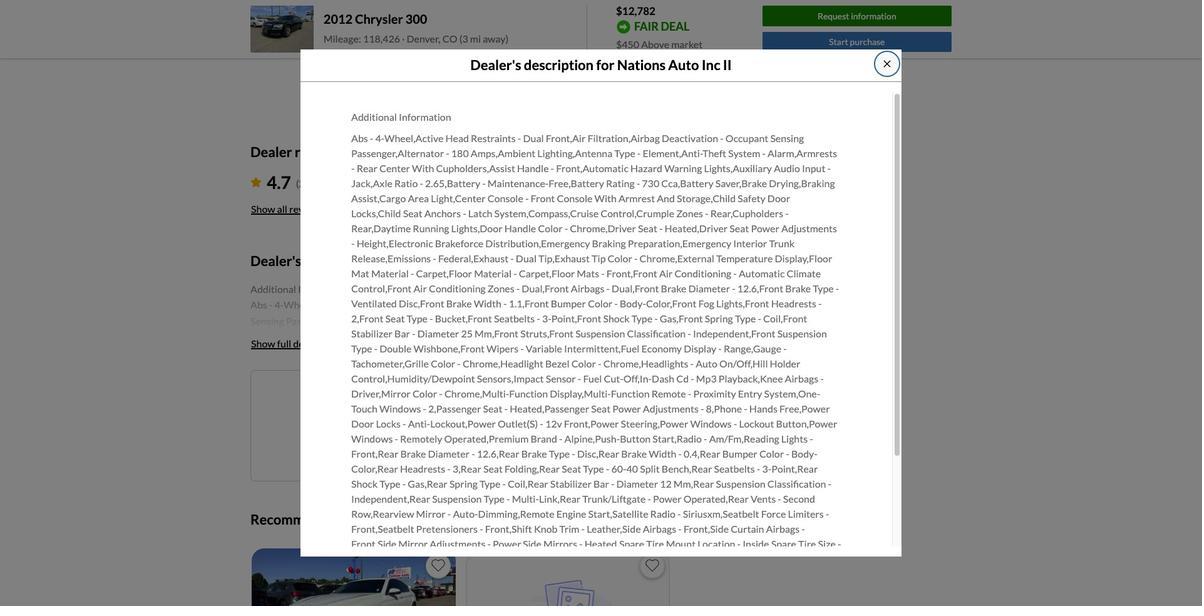 Task type: vqa. For each thing, say whether or not it's contained in the screenshot.
Relations
no



Task type: locate. For each thing, give the bounding box(es) containing it.
0 horizontal spatial dealer's
[[250, 253, 301, 269]]

type down climate
[[813, 282, 834, 294]]

0 horizontal spatial zones
[[488, 282, 514, 294]]

safety
[[738, 192, 766, 204]]

2015 bmw 5 series image
[[252, 548, 456, 606]]

1 horizontal spatial ratio
[[624, 553, 647, 565]]

tire left size
[[798, 538, 816, 550]]

2012 chrysler 300 image
[[250, 5, 314, 53]]

system,one-
[[764, 387, 820, 399]]

body-
[[620, 297, 646, 309], [791, 448, 818, 459]]

1 horizontal spatial power
[[653, 493, 682, 505]]

2 console from the left
[[557, 192, 593, 204]]

description left the for
[[524, 57, 594, 73]]

seatbelts down 1.1,front
[[494, 312, 535, 324]]

additional down dealer's description
[[250, 283, 296, 295]]

trim down engine
[[560, 523, 579, 535]]

close modal dealer's description for nations auto inc ii image
[[882, 59, 892, 69]]

0 vertical spatial front,side
[[684, 523, 729, 535]]

type down disc,front
[[407, 312, 428, 324]]

brakeforce
[[435, 237, 484, 249]]

adjustments down pretensioners
[[430, 538, 486, 550]]

1 horizontal spatial width
[[649, 448, 677, 459]]

classification down point,rear
[[768, 478, 826, 489]]

-
[[370, 132, 373, 144], [518, 132, 521, 144], [720, 132, 724, 144], [446, 147, 449, 159], [637, 147, 641, 159], [762, 147, 766, 159], [351, 162, 355, 174], [551, 162, 554, 174], [827, 162, 831, 174], [420, 177, 423, 189], [482, 177, 486, 189], [637, 177, 640, 189], [525, 192, 529, 204], [463, 207, 466, 219], [705, 207, 709, 219], [785, 207, 789, 219], [565, 222, 568, 234], [659, 222, 663, 234], [351, 237, 355, 249], [433, 252, 436, 264], [510, 252, 514, 264], [634, 252, 638, 264], [411, 267, 414, 279], [514, 267, 517, 279], [601, 267, 605, 279], [733, 267, 737, 279], [516, 282, 520, 294], [606, 282, 610, 294], [732, 282, 736, 294], [836, 282, 839, 294], [503, 297, 507, 309], [615, 297, 618, 309], [818, 297, 822, 309], [430, 312, 433, 324], [537, 312, 540, 324], [654, 312, 658, 324], [758, 312, 761, 324], [412, 327, 416, 339], [688, 327, 691, 339], [374, 342, 378, 354], [520, 342, 524, 354], [718, 342, 722, 354], [783, 342, 787, 354], [457, 357, 461, 369], [598, 357, 602, 369], [690, 357, 694, 369], [578, 372, 581, 384], [691, 372, 694, 384], [820, 372, 824, 384], [439, 387, 443, 399], [688, 387, 692, 399], [423, 402, 426, 414], [504, 402, 508, 414], [701, 402, 704, 414], [744, 402, 748, 414], [403, 417, 406, 429], [540, 417, 543, 429], [734, 417, 737, 429], [395, 432, 398, 444], [559, 432, 563, 444], [704, 432, 707, 444], [810, 432, 813, 444], [472, 448, 475, 459], [572, 448, 575, 459], [678, 448, 682, 459], [786, 448, 790, 459], [447, 463, 451, 474], [606, 463, 610, 474], [757, 463, 760, 474], [402, 478, 406, 489], [502, 478, 506, 489], [611, 478, 615, 489], [828, 478, 832, 489], [507, 493, 510, 505], [648, 493, 651, 505], [778, 493, 781, 505], [448, 508, 451, 520], [678, 508, 681, 520], [826, 508, 829, 520], [480, 523, 483, 535], [581, 523, 585, 535], [678, 523, 682, 535], [802, 523, 805, 535], [487, 538, 491, 550], [579, 538, 583, 550], [737, 538, 741, 550], [838, 538, 841, 550], [481, 553, 485, 565], [649, 553, 653, 565], [746, 553, 749, 565], [551, 568, 554, 580], [676, 568, 679, 580], [753, 568, 756, 580], [428, 583, 431, 595], [638, 583, 641, 595], [743, 583, 747, 595], [538, 598, 541, 606], [610, 598, 613, 606]]

ratio down center
[[394, 177, 418, 189]]

engine
[[556, 508, 586, 520]]

0 vertical spatial with
[[412, 162, 434, 174]]

2012 chrysler 300 mileage: 118,426 · denver, co (3 mi away)
[[324, 11, 509, 45]]

additional information down dealer's description
[[250, 283, 350, 295]]

sensing
[[770, 132, 804, 144]]

2 dual,front from the left
[[612, 282, 659, 294]]

1 horizontal spatial with
[[595, 192, 617, 204]]

1 show from the top
[[251, 203, 275, 215]]

2 vertical spatial windows
[[351, 432, 393, 444]]

2 vertical spatial description
[[293, 337, 343, 349]]

0 vertical spatial ratio
[[394, 177, 418, 189]]

assist,cargo
[[351, 192, 406, 204]]

12v
[[545, 417, 562, 429]]

conditioning down chrome,external
[[675, 267, 732, 279]]

me inside button
[[467, 427, 481, 439]]

0 horizontal spatial air
[[414, 282, 427, 294]]

full
[[277, 337, 291, 349]]

view inventory link
[[323, 46, 390, 58]]

bucket,front
[[435, 312, 492, 324]]

driver,mirror
[[351, 387, 411, 399]]

double
[[380, 342, 412, 354]]

this right like
[[508, 392, 525, 404]]

1 vertical spatial and
[[768, 553, 786, 565]]

tire down scroll right image on the bottom of the page
[[646, 538, 664, 550]]

hazard
[[631, 162, 663, 174]]

,
[[418, 27, 420, 39]]

dealer's description for nations auto inc ii dialog
[[301, 50, 902, 606]]

0 horizontal spatial spring
[[450, 478, 478, 489]]

lights
[[781, 432, 808, 444]]

1 horizontal spatial carpet,floor
[[519, 267, 575, 279]]

center
[[379, 162, 410, 174]]

airbags down force
[[766, 523, 800, 535]]

start
[[829, 37, 848, 47]]

description inside dialog
[[524, 57, 594, 73]]

1 vertical spatial me
[[467, 427, 481, 439]]

386-
[[348, 9, 369, 21]]

with down rating
[[595, 192, 617, 204]]

1 horizontal spatial material
[[474, 267, 512, 279]]

reviews up 4.7 (25 reviews) on the top left of page
[[295, 143, 343, 160]]

wheel,active
[[385, 132, 444, 144]]

color,rear
[[351, 463, 398, 474]]

one
[[527, 392, 544, 404]]

brake up folding,rear in the bottom left of the page
[[521, 448, 547, 459]]

0 horizontal spatial body-
[[620, 297, 646, 309]]

bumper down the am/fm,reading
[[722, 448, 758, 459]]

0 vertical spatial conditioning
[[675, 267, 732, 279]]

reviews right all
[[289, 203, 323, 215]]

additional up 4-
[[351, 111, 397, 123]]

airbags
[[571, 282, 605, 294], [785, 372, 819, 384], [643, 523, 676, 535], [766, 523, 800, 535]]

0 horizontal spatial 3-
[[542, 312, 552, 324]]

0 vertical spatial additional information
[[351, 111, 451, 123]]

1 carpet,floor from the left
[[416, 267, 472, 279]]

mm,front
[[475, 327, 519, 339]]

material down federal,exhaust at the left of the page
[[474, 267, 512, 279]]

2 horizontal spatial adjustments
[[781, 222, 837, 234]]

handle up distribution,emergency
[[504, 222, 536, 234]]

1 horizontal spatial me
[[467, 427, 481, 439]]

with
[[412, 162, 434, 174], [595, 192, 617, 204]]

2 tire from the left
[[798, 538, 816, 550]]

from
[[345, 511, 375, 528]]

0 horizontal spatial front,side
[[351, 538, 396, 550]]

air down chrome,external
[[659, 267, 673, 279]]

display,multi-
[[550, 387, 611, 399]]

0 horizontal spatial console
[[488, 192, 523, 204]]

led,tire
[[433, 583, 468, 595]]

show for dealer's
[[251, 337, 275, 349]]

2 show from the top
[[251, 337, 275, 349]]

type down 3,rear
[[480, 478, 501, 489]]

0 vertical spatial power
[[751, 222, 780, 234]]

adjustments
[[781, 222, 837, 234], [643, 402, 699, 414], [430, 538, 486, 550]]

0 vertical spatial me
[[409, 392, 423, 404]]

0 vertical spatial bumper
[[551, 297, 586, 309]]

spring down fog
[[705, 312, 733, 324]]

dealer's inside dialog
[[470, 57, 521, 73]]

1 vertical spatial body-
[[791, 448, 818, 459]]

2,front
[[351, 312, 384, 324]]

carpet,floor down federal,exhaust at the left of the page
[[416, 267, 472, 279]]

console down free,battery
[[557, 192, 593, 204]]

show left all
[[251, 203, 275, 215]]

scroll left image
[[621, 515, 627, 526]]

diameter up fog
[[688, 282, 730, 294]]

1 horizontal spatial tire
[[798, 538, 816, 550]]

anti-
[[408, 417, 430, 429]]

1 vertical spatial description
[[304, 253, 374, 269]]

type down filtration,airbag at top
[[615, 147, 635, 159]]

1 horizontal spatial 3-
[[762, 463, 772, 474]]

brake down the remotely
[[400, 448, 426, 459]]

with right center
[[412, 162, 434, 174]]

seat down rear,cupholders
[[730, 222, 749, 234]]

1 horizontal spatial trim
[[654, 568, 674, 580]]

distribution,emergency
[[485, 237, 590, 249]]

0 vertical spatial dealer's
[[470, 57, 521, 73]]

air up disc,front
[[414, 282, 427, 294]]

me left of
[[409, 392, 423, 404]]

co left (3
[[443, 33, 457, 45]]

touring,total
[[643, 583, 700, 595]]

width up split
[[649, 448, 677, 459]]

12.6,front
[[738, 282, 783, 294]]

suspension up vents
[[716, 478, 766, 489]]

adjustments down remote
[[643, 402, 699, 414]]

1 vertical spatial classification
[[768, 478, 826, 489]]

0 horizontal spatial with
[[412, 162, 434, 174]]

heated,driver
[[665, 222, 728, 234]]

seat down ventilated
[[385, 312, 405, 324]]

1 horizontal spatial seatbelts
[[714, 463, 755, 474]]

description up control,front
[[304, 253, 374, 269]]

brand
[[531, 432, 557, 444]]

width
[[474, 297, 502, 309], [649, 448, 677, 459]]

dealer's down all
[[250, 253, 301, 269]]

1 horizontal spatial function
[[611, 387, 650, 399]]

3- up vents
[[762, 463, 772, 474]]

brake up color,front
[[661, 282, 687, 294]]

button,power
[[776, 417, 837, 429]]

pockets,taillights
[[351, 583, 426, 595]]

0 horizontal spatial classification
[[627, 327, 686, 339]]

information down dealer's description
[[298, 283, 350, 295]]

0 vertical spatial additional
[[351, 111, 397, 123]]

brake down the button at the right bottom of page
[[621, 448, 647, 459]]

ventilated
[[351, 297, 397, 309]]

console down maintenance-
[[488, 192, 523, 204]]

suspension down 'coil,front'
[[777, 327, 827, 339]]

handle
[[517, 162, 549, 174], [504, 222, 536, 234]]

4.7 (25 reviews)
[[267, 172, 350, 193]]

door up "6,traction"
[[758, 568, 781, 580]]

material down the release,emissions
[[371, 267, 409, 279]]

0 horizontal spatial me
[[409, 392, 423, 404]]

inc
[[702, 57, 720, 73]]

bar up trunk/liftgate
[[594, 478, 609, 489]]

cut-
[[604, 372, 624, 384]]

1 vertical spatial adjustments
[[643, 402, 699, 414]]

function down off,in-
[[611, 387, 650, 399]]

tip,exhaust
[[539, 252, 590, 264]]

for
[[596, 57, 615, 73]]

seat down disc,rear
[[562, 463, 581, 474]]

occupant
[[726, 132, 769, 144]]

door down touch
[[351, 417, 374, 429]]

seat down area
[[403, 207, 422, 219]]

headrests up gas,rear
[[400, 463, 445, 474]]

1 vertical spatial power
[[613, 402, 641, 414]]

like
[[490, 392, 506, 404]]

chrome,driver
[[570, 222, 636, 234]]

1 horizontal spatial stabilizer
[[550, 478, 592, 489]]

windows up front,rear
[[351, 432, 393, 444]]

1 vertical spatial this
[[378, 511, 401, 528]]

1 material from the left
[[371, 267, 409, 279]]

show left full
[[251, 337, 275, 349]]

radio
[[650, 508, 676, 520]]

3- up struts,front
[[542, 312, 552, 324]]

0 horizontal spatial power
[[613, 402, 641, 414]]

auto down market
[[668, 57, 699, 73]]

stabilizer up link,rear
[[550, 478, 592, 489]]

width up bucket,front
[[474, 297, 502, 309]]

1 horizontal spatial body-
[[791, 448, 818, 459]]

1 horizontal spatial information
[[399, 111, 451, 123]]

information inside dealer's description for nations auto inc ii dialog
[[399, 111, 451, 123]]

head
[[445, 132, 469, 144]]

dual
[[523, 132, 544, 144], [516, 252, 537, 264]]

0 vertical spatial windows
[[379, 402, 421, 414]]

function down sensors,impact
[[509, 387, 548, 399]]

display,floor
[[775, 252, 832, 264]]

$450
[[616, 38, 639, 50]]

headrests up 'coil,front'
[[771, 297, 816, 309]]

type
[[615, 147, 635, 159], [813, 282, 834, 294], [407, 312, 428, 324], [632, 312, 653, 324], [735, 312, 756, 324], [351, 342, 372, 354], [549, 448, 570, 459], [583, 463, 604, 474], [380, 478, 401, 489], [480, 478, 501, 489], [484, 493, 505, 505], [458, 553, 479, 565], [615, 583, 636, 595]]

denver, right ·
[[407, 33, 441, 45]]

1 vertical spatial additional
[[250, 283, 296, 295]]

1 vertical spatial ratio
[[624, 553, 647, 565]]

rating
[[606, 177, 635, 189]]

1 vertical spatial reviews
[[289, 203, 323, 215]]

0 vertical spatial stabilizer
[[351, 327, 393, 339]]

shock
[[603, 312, 630, 324], [351, 478, 378, 489]]

leather,side
[[587, 523, 641, 535]]

description
[[524, 57, 594, 73], [304, 253, 374, 269], [293, 337, 343, 349]]

0 horizontal spatial trim
[[560, 523, 579, 535]]

email me button
[[356, 421, 566, 446]]

area
[[408, 192, 429, 204]]

1 vertical spatial bar
[[594, 478, 609, 489]]

0 vertical spatial zones
[[676, 207, 703, 219]]

0 vertical spatial description
[[524, 57, 594, 73]]

start purchase
[[829, 37, 885, 47]]

dual,front up 1.1,front
[[522, 282, 569, 294]]

seat
[[403, 207, 422, 219], [638, 222, 657, 234], [730, 222, 749, 234], [385, 312, 405, 324], [483, 402, 502, 414], [591, 402, 611, 414], [483, 463, 503, 474], [562, 463, 581, 474]]

steering,power
[[621, 417, 688, 429]]

control,humidity/dewpoint
[[351, 372, 475, 384]]

1 horizontal spatial additional information
[[351, 111, 451, 123]]

size
[[818, 538, 836, 550]]

brake up bucket,front
[[446, 297, 472, 309]]

show for dealer
[[251, 203, 275, 215]]

auto up mp3
[[696, 357, 718, 369]]

0 horizontal spatial shock
[[351, 478, 378, 489]]

star image
[[250, 177, 262, 187]]

description for dealer's description for nations auto inc ii
[[524, 57, 594, 73]]

1 horizontal spatial additional
[[351, 111, 397, 123]]

0 vertical spatial body-
[[620, 297, 646, 309]]

1 vertical spatial auto
[[696, 357, 718, 369]]

0 horizontal spatial information
[[298, 283, 350, 295]]

console
[[488, 192, 523, 204], [557, 192, 593, 204]]

hands
[[749, 402, 778, 414]]

0 vertical spatial width
[[474, 297, 502, 309]]

temperature
[[716, 252, 773, 264]]

seatbelts down the am/fm,reading
[[714, 463, 755, 474]]

180
[[451, 147, 469, 159]]

me right email
[[467, 427, 481, 439]]

power up "interior"
[[751, 222, 780, 234]]

pretensioners
[[416, 523, 478, 535]]

0 horizontal spatial material
[[371, 267, 409, 279]]

body- down front,front
[[620, 297, 646, 309]]

sensors,impact
[[477, 372, 544, 384]]

mirror up pretensioners
[[416, 508, 446, 520]]

dealer's description for nations auto inc ii
[[470, 57, 732, 73]]

color down system,compass,cruise
[[538, 222, 563, 234]]

1 horizontal spatial dual,front
[[612, 282, 659, 294]]

proximity
[[693, 387, 736, 399]]

description right full
[[293, 337, 343, 349]]

independent,rear
[[351, 493, 430, 505]]

and down inside,spare
[[768, 553, 786, 565]]

co
[[458, 27, 472, 39], [443, 33, 457, 45]]

0 horizontal spatial conditioning
[[429, 282, 486, 294]]

1 vertical spatial information
[[298, 283, 350, 295]]

start,satellite
[[588, 508, 648, 520]]

1 horizontal spatial adjustments
[[643, 402, 699, 414]]

nations
[[617, 57, 666, 73]]

information up wheel,active
[[399, 111, 451, 123]]

1 horizontal spatial dealer's
[[470, 57, 521, 73]]

dual left front,air
[[523, 132, 544, 144]]

conditioning up bucket,front
[[429, 282, 486, 294]]

and
[[657, 192, 675, 204], [768, 553, 786, 565]]

color down wishbone,front
[[431, 357, 455, 369]]

adjustments up display,floor
[[781, 222, 837, 234]]

1 vertical spatial dealer's
[[250, 253, 301, 269]]

gas,rear
[[408, 478, 448, 489]]

economy
[[642, 342, 682, 354]]

color down lights
[[759, 448, 784, 459]]

0 horizontal spatial carpet,floor
[[416, 267, 472, 279]]

mirrors
[[543, 538, 577, 550]]

wheel up touring,total
[[623, 568, 652, 580]]

0 vertical spatial this
[[508, 392, 525, 404]]

front,air
[[546, 132, 586, 144]]

0 vertical spatial show
[[251, 203, 275, 215]]

0 horizontal spatial tire
[[646, 538, 664, 550]]

1 vertical spatial 3-
[[762, 463, 772, 474]]

reviews)
[[313, 177, 350, 189]]

seat up front,power
[[591, 402, 611, 414]]

dealer
[[403, 511, 443, 528]]



Task type: describe. For each thing, give the bounding box(es) containing it.
description inside button
[[293, 337, 343, 349]]

all
[[277, 203, 287, 215]]

lights,door
[[451, 222, 503, 234]]

1 horizontal spatial and
[[768, 553, 786, 565]]

0 vertical spatial auto
[[668, 57, 699, 73]]

1 tire from the left
[[646, 538, 664, 550]]

show full description button
[[250, 330, 343, 357]]

fuel
[[583, 372, 602, 384]]

reviews inside button
[[289, 203, 323, 215]]

information
[[851, 10, 896, 21]]

front,rear
[[351, 448, 399, 459]]

recommended
[[250, 511, 343, 528]]

theft
[[703, 147, 726, 159]]

mats
[[577, 267, 599, 279]]

scroll right image
[[658, 515, 664, 526]]

description for dealer's description
[[304, 253, 374, 269]]

type down 2,front
[[351, 342, 372, 354]]

lights,auxiliary
[[704, 162, 772, 174]]

0 horizontal spatial headrests
[[400, 463, 445, 474]]

front,shift
[[485, 523, 532, 535]]

remote
[[652, 387, 686, 399]]

300
[[405, 11, 427, 27]]

0 horizontal spatial stabilizer
[[351, 327, 393, 339]]

controls
[[511, 568, 549, 580]]

locks
[[376, 417, 401, 429]]

diameter down 40
[[616, 478, 658, 489]]

1 vertical spatial front,side
[[351, 538, 396, 550]]

me for email
[[467, 427, 481, 439]]

1492
[[323, 27, 346, 39]]

color up fuel
[[571, 357, 596, 369]]

color down 'control,humidity/dewpoint' on the left of page
[[413, 387, 437, 399]]

0 horizontal spatial and
[[657, 192, 675, 204]]

of
[[425, 392, 434, 404]]

co inside 2012 chrysler 300 mileage: 118,426 · denver, co (3 mi away)
[[443, 33, 457, 45]]

dealer
[[250, 143, 292, 160]]

1 dual,front from the left
[[522, 282, 569, 294]]

0 vertical spatial trim
[[560, 523, 579, 535]]

0 vertical spatial classification
[[627, 327, 686, 339]]

2012
[[324, 11, 353, 27]]

additional information inside dealer's description for nations auto inc ii dialog
[[351, 111, 451, 123]]

button
[[620, 432, 651, 444]]

on/off,hill
[[719, 357, 768, 369]]

light,center
[[431, 192, 486, 204]]

alameda
[[360, 27, 399, 39]]

1 vertical spatial spring
[[450, 478, 478, 489]]

start purchase button
[[762, 32, 952, 52]]

auto inside the abs - 4-wheel,active head restraints - dual front,air filtration,airbag deactivation - occupant sensing passenger,alternator - 180 amps,ambient lighting,antenna type - element,anti-theft system - alarm,armrests - rear center with cupholders,assist handle - front,automatic hazard warning lights,auxiliary audio input - jack,axle ratio - 2.65,battery - maintenance-free,battery rating - 730 cca,battery saver,brake drying,braking assist,cargo area light,center console - front console with armrest and storage,child safety door locks,child seat anchors - latch system,compass,cruise control,crumple zones - rear,cupholders - rear,daytime running lights,door handle color - chrome,driver seat - heated,driver seat power adjustments - height,electronic brakeforce distribution,emergency braking preparation,emergency interior trunk release,emissions - federal,exhaust - dual tip,exhaust tip color - chrome,external temperature display,floor mat material - carpet,floor material - carpet,floor mats - front,front air conditioning - automatic climate control,front air conditioning zones - dual,front airbags - dual,front brake diameter - 12.6,front brake type - ventilated disc,front brake width - 1.1,front bumper color - body-color,front fog lights,front headrests - 2,front seat type - bucket,front seatbelts - 3-point,front shock type - gas,front spring type - coil,front stabilizer bar - diameter 25 mm,front struts,front suspension classification - independent,front suspension type - double wishbone,front wipers - variable intermittent,fuel economy display - range,gauge - tachometer,grille color - chrome,headlight bezel color - chrome,headlights - auto on/off,hill holder control,humidity/dewpoint sensors,impact sensor - fuel cut-off,in-dash cd - mp3 playback,knee airbags - driver,mirror color - chrome,multi-function display,multi-function remote - proximity entry system,one- touch windows - 2,passenger seat - heated,passenger seat power adjustments - 8,phone - hands free,power door locks - anti-lockout,power outlet(s) - 12v front,power steering,power windows - lockout button,power windows - remotely operated,premium brand - alpine,push-button start,radio - am/fm,reading lights - front,rear brake diameter - 12.6,rear brake type - disc,rear brake width - 0.4,rear bumper color - body- color,rear headrests - 3,rear seat folding,rear seat type - 60-40 split bench,rear seatbelts - 3-point,rear shock type - gas,rear spring type - coil,rear stabilizer bar - diameter 12 mm,rear suspension classification - independent,rear suspension type - multi-link,rear trunk/liftgate - power operated,rear vents - second row,rearview mirror - auto-dimming,remote engine start,satellite radio - siriusxm,seatbelt force limiters - front,seatbelt pretensioners - front,shift knob trim - leather,side airbags - front,side curtain airbags - front,side mirror adjustments - power,side mirrors - heated,spare tire mount location - inside,spare tire size - temporary,spare wheel type - steel,stability control,steering ratio - 15.5,steering wheel - tilt and telescopic,steering wheel mounted controls - audio,steering wheel trim - leather,storage - door pockets,taillights - led,tire pressure monitoring system,tire type - touring,total speakers - 6,traction control,trip odometer,turns lock-to-lock - 2.8,upholstery - premiu
[[696, 357, 718, 369]]

1 vertical spatial mirror
[[398, 538, 428, 550]]

playback,knee
[[719, 372, 783, 384]]

0 vertical spatial bar
[[395, 327, 410, 339]]

730
[[642, 177, 659, 189]]

steel,stability
[[486, 553, 547, 565]]

0 vertical spatial dual
[[523, 132, 544, 144]]

1 vertical spatial door
[[351, 417, 374, 429]]

2 carpet,floor from the left
[[519, 267, 575, 279]]

point,rear
[[772, 463, 818, 474]]

brake down climate
[[785, 282, 811, 294]]

1 vertical spatial width
[[649, 448, 677, 459]]

type down disc,rear
[[583, 463, 604, 474]]

type up the independent,rear on the bottom
[[380, 478, 401, 489]]

operated,premium
[[444, 432, 529, 444]]

0 horizontal spatial additional
[[250, 283, 296, 295]]

co left 80223
[[458, 27, 472, 39]]

email
[[441, 427, 465, 439]]

1 vertical spatial dual
[[516, 252, 537, 264]]

1 vertical spatial stabilizer
[[550, 478, 592, 489]]

sensor
[[546, 372, 576, 384]]

mount
[[666, 538, 696, 550]]

running
[[413, 222, 449, 234]]

second
[[783, 493, 815, 505]]

seat down chrome,multi-
[[483, 402, 502, 414]]

system,tire
[[562, 583, 613, 595]]

rear,daytime
[[351, 222, 411, 234]]

leather,storage
[[681, 568, 751, 580]]

40
[[627, 463, 638, 474]]

release,emissions
[[351, 252, 431, 264]]

2 vertical spatial door
[[758, 568, 781, 580]]

0 horizontal spatial ratio
[[394, 177, 418, 189]]

·
[[402, 33, 405, 45]]

airbags up system,one-
[[785, 372, 819, 384]]

12.6,rear
[[477, 448, 520, 459]]

1 horizontal spatial shock
[[603, 312, 630, 324]]

wheel down pretensioners
[[427, 553, 456, 565]]

1 vertical spatial additional information
[[250, 283, 350, 295]]

1 horizontal spatial headrests
[[771, 297, 816, 309]]

touch
[[351, 402, 378, 414]]

above
[[641, 38, 669, 50]]

1 horizontal spatial front,side
[[684, 523, 729, 535]]

off,in-
[[624, 372, 652, 384]]

recommended from this dealer
[[250, 511, 443, 528]]

type down the lights,front
[[735, 312, 756, 324]]

mounted
[[468, 568, 509, 580]]

2016 ford focus image
[[466, 548, 670, 606]]

4.7
[[267, 172, 291, 193]]

4289
[[369, 9, 393, 21]]

outlet(s)
[[498, 417, 538, 429]]

0 horizontal spatial bumper
[[551, 297, 586, 309]]

1 vertical spatial air
[[414, 282, 427, 294]]

new
[[436, 392, 455, 404]]

0 vertical spatial reviews
[[295, 143, 343, 160]]

60-
[[611, 463, 627, 474]]

0 vertical spatial door
[[768, 192, 790, 204]]

abs
[[351, 132, 368, 144]]

1 vertical spatial trim
[[654, 568, 674, 580]]

coil,rear
[[508, 478, 548, 489]]

diameter up wishbone,front
[[417, 327, 459, 339]]

height,electronic
[[357, 237, 433, 249]]

1 horizontal spatial bar
[[594, 478, 609, 489]]

color up point,front
[[588, 297, 613, 309]]

1 vertical spatial shock
[[351, 478, 378, 489]]

additional inside dealer's description for nations auto inc ii dialog
[[351, 111, 397, 123]]

seat down 12.6,rear
[[483, 463, 503, 474]]

airbags down mats
[[571, 282, 605, 294]]

holder
[[770, 357, 801, 369]]

2 function from the left
[[611, 387, 650, 399]]

suspension up auto-
[[432, 493, 482, 505]]

trunk/liftgate
[[583, 493, 646, 505]]

type up dimming,remote
[[484, 493, 505, 505]]

1 vertical spatial windows
[[690, 417, 732, 429]]

heated,passenger
[[510, 402, 589, 414]]

0 horizontal spatial width
[[474, 297, 502, 309]]

1 vertical spatial handle
[[504, 222, 536, 234]]

wipers
[[487, 342, 519, 354]]

type up mounted on the bottom
[[458, 553, 479, 565]]

dealer's for dealer's description for nations auto inc ii
[[470, 57, 521, 73]]

0 horizontal spatial adjustments
[[430, 538, 486, 550]]

coil,front
[[763, 312, 807, 324]]

point,front
[[552, 312, 601, 324]]

0 horizontal spatial this
[[378, 511, 401, 528]]

wheel down location
[[715, 553, 744, 565]]

suspension up intermittent,fuel
[[576, 327, 625, 339]]

0 vertical spatial mirror
[[416, 508, 446, 520]]

intermittent,fuel
[[564, 342, 640, 354]]

amps,ambient
[[471, 147, 536, 159]]

1 vertical spatial zones
[[488, 282, 514, 294]]

denver, inside 2012 chrysler 300 mileage: 118,426 · denver, co (3 mi away)
[[407, 33, 441, 45]]

0 horizontal spatial seatbelts
[[494, 312, 535, 324]]

type down color,front
[[632, 312, 653, 324]]

free,power
[[780, 402, 830, 414]]

color down the 'braking'
[[608, 252, 632, 264]]

input
[[802, 162, 826, 174]]

mi
[[470, 33, 481, 45]]

1 horizontal spatial air
[[659, 267, 673, 279]]

2 horizontal spatial power
[[751, 222, 780, 234]]

1 vertical spatial bumper
[[722, 448, 758, 459]]

wheel up 'led,tire'
[[437, 568, 466, 580]]

airbags down radio
[[643, 523, 676, 535]]

disc,rear
[[577, 448, 619, 459]]

0 vertical spatial adjustments
[[781, 222, 837, 234]]

diameter down email
[[428, 448, 470, 459]]

0 vertical spatial handle
[[517, 162, 549, 174]]

type right system,tire
[[615, 583, 636, 595]]

force
[[761, 508, 786, 520]]

automatic
[[739, 267, 785, 279]]

operated,rear
[[684, 493, 749, 505]]

drying,braking
[[769, 177, 835, 189]]

type down brand
[[549, 448, 570, 459]]

front
[[531, 192, 555, 204]]

1 console from the left
[[488, 192, 523, 204]]

chrome,headlights
[[603, 357, 688, 369]]

2 material from the left
[[474, 267, 512, 279]]

inside,spare
[[743, 538, 797, 550]]

link,rear
[[539, 493, 581, 505]]

1 vertical spatial seatbelts
[[714, 463, 755, 474]]

1 function from the left
[[509, 387, 548, 399]]

front,automatic
[[556, 162, 629, 174]]

power,side
[[493, 538, 542, 550]]

seat down control,crumple at the top
[[638, 222, 657, 234]]

tachometer,grille
[[351, 357, 429, 369]]

row,rearview
[[351, 508, 414, 520]]

2,passenger
[[428, 402, 481, 414]]

mp3
[[696, 372, 717, 384]]

listings
[[457, 392, 488, 404]]

1 horizontal spatial classification
[[768, 478, 826, 489]]

audio
[[774, 162, 800, 174]]

lock-
[[478, 598, 501, 606]]

color,front
[[646, 297, 697, 309]]

2 vertical spatial power
[[653, 493, 682, 505]]

me for notify
[[409, 392, 423, 404]]

mm,rear
[[674, 478, 714, 489]]

interior
[[733, 237, 767, 249]]

1 horizontal spatial spring
[[705, 312, 733, 324]]

2.65,battery
[[425, 177, 480, 189]]

denver, right , at the left top of the page
[[422, 27, 456, 39]]

dealer's for dealer's description
[[250, 253, 301, 269]]



